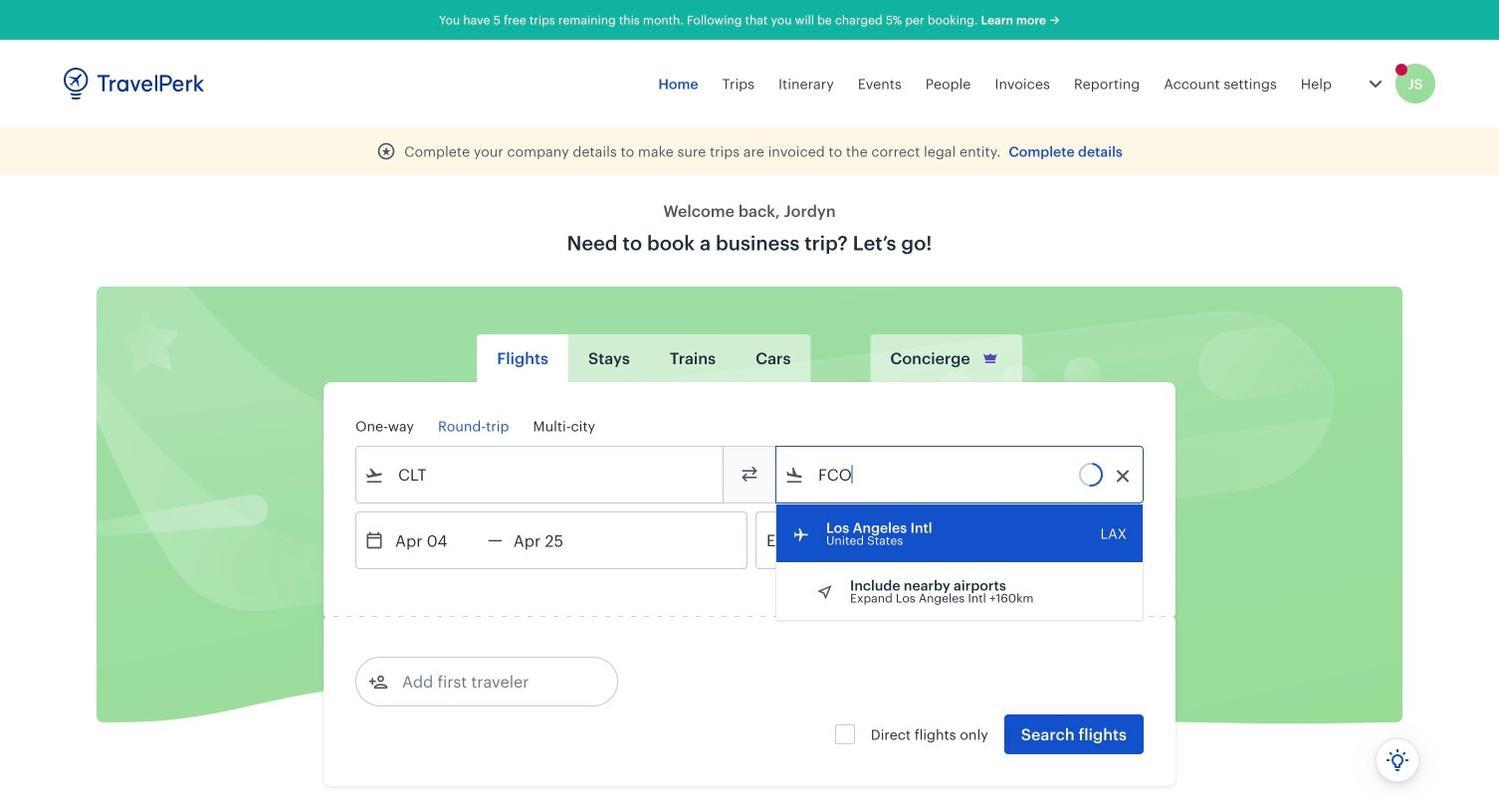 Task type: locate. For each thing, give the bounding box(es) containing it.
Return text field
[[502, 513, 606, 568]]

Add first traveler search field
[[388, 666, 595, 698]]

From search field
[[384, 459, 697, 491]]



Task type: describe. For each thing, give the bounding box(es) containing it.
Depart text field
[[384, 513, 488, 568]]

To search field
[[804, 459, 1117, 491]]



